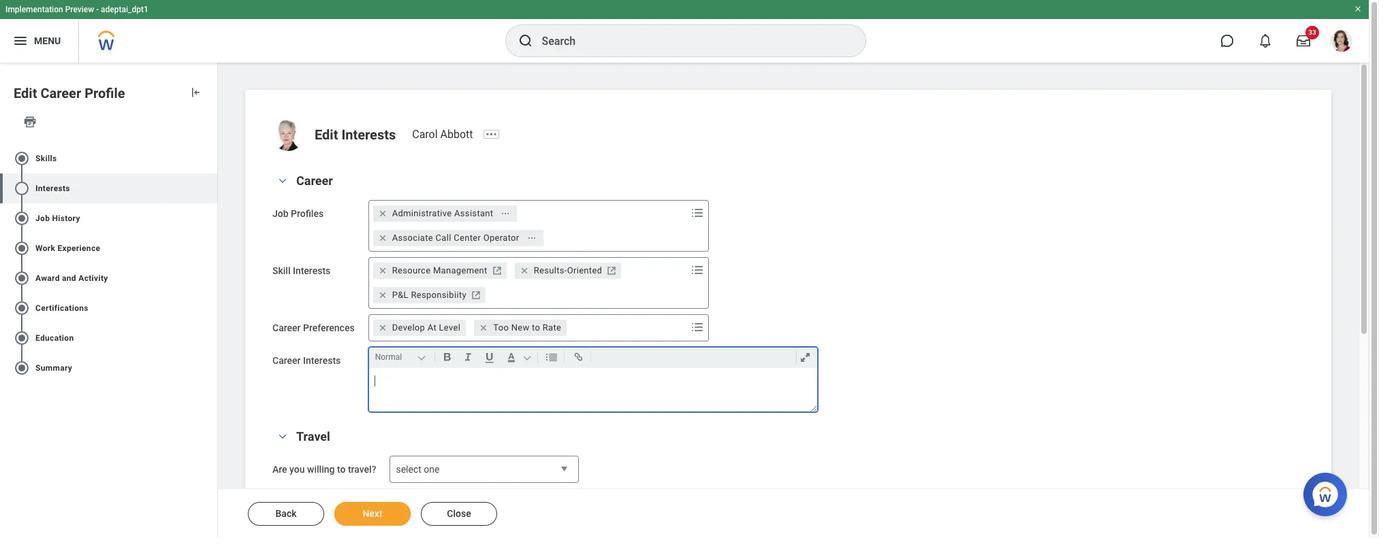 Task type: locate. For each thing, give the bounding box(es) containing it.
2 error image from the top
[[204, 210, 217, 227]]

1 horizontal spatial ext link image
[[605, 264, 619, 278]]

error image for education
[[204, 330, 217, 346]]

menu
[[34, 35, 61, 46]]

error image for and
[[204, 270, 217, 287]]

radio custom image for work
[[14, 240, 30, 257]]

items selected list box containing administrative assistant
[[369, 202, 688, 251]]

radio custom image inside certifications link
[[14, 300, 30, 317]]

action bar region
[[223, 489, 1369, 539]]

33 button
[[1288, 26, 1319, 56]]

5 radio custom image from the top
[[14, 360, 30, 376]]

menu banner
[[0, 0, 1369, 63]]

back button
[[248, 503, 324, 526]]

edit interests
[[315, 127, 396, 143]]

related actions image
[[501, 209, 510, 218], [527, 233, 536, 243]]

chevron down image left career button
[[274, 176, 291, 186]]

1 items selected list box from the top
[[369, 202, 688, 251]]

transformation import image
[[189, 86, 202, 99]]

error image inside certifications link
[[204, 300, 217, 317]]

radio custom image inside education link
[[14, 330, 30, 346]]

related actions image right operator
[[527, 233, 536, 243]]

level
[[439, 323, 460, 333]]

radio custom image left summary
[[14, 360, 30, 376]]

next button
[[334, 503, 411, 526]]

resource management, press delete to clear value, ctrl + enter opens in new window. option
[[373, 263, 506, 279]]

history
[[52, 214, 80, 223]]

0 horizontal spatial ext link image
[[490, 264, 504, 278]]

career down career preferences
[[272, 355, 301, 366]]

1 vertical spatial error image
[[204, 240, 217, 257]]

x small image left administrative
[[376, 207, 389, 221]]

interests for edit
[[341, 127, 396, 143]]

x small image
[[376, 207, 389, 221], [376, 321, 389, 335], [477, 321, 490, 335]]

x small image left develop
[[376, 321, 389, 335]]

1 chevron down image from the top
[[274, 176, 291, 186]]

0 vertical spatial radio custom image
[[14, 240, 30, 257]]

radio custom image inside "work experience" link
[[14, 240, 30, 257]]

inbox large image
[[1297, 34, 1310, 48]]

career
[[40, 85, 81, 101], [296, 174, 333, 188], [272, 323, 301, 334], [272, 355, 301, 366]]

edit for edit interests
[[315, 127, 338, 143]]

error image inside the skills link
[[204, 150, 217, 167]]

edit right employee's photo (carol abbott)
[[315, 127, 338, 143]]

skill interests
[[272, 266, 330, 276]]

radio custom image left award
[[14, 270, 30, 287]]

skills
[[35, 154, 57, 163]]

oriented
[[567, 266, 602, 276]]

work experience link
[[0, 233, 217, 263]]

radio custom image left the job history
[[14, 210, 30, 227]]

award
[[35, 274, 60, 283]]

results-oriented, press delete to clear value, ctrl + enter opens in new window. option
[[515, 263, 621, 279]]

career up profiles at left top
[[296, 174, 333, 188]]

radio custom image left certifications
[[14, 300, 30, 317]]

to right willing
[[337, 464, 346, 475]]

ext link image right oriented
[[605, 264, 619, 278]]

0 vertical spatial prompts image
[[689, 205, 705, 221]]

normal
[[375, 353, 402, 362]]

x small image inside resource management, press delete to clear value, ctrl + enter opens in new window. option
[[376, 264, 389, 278]]

career button
[[296, 174, 333, 188]]

to
[[532, 323, 540, 333], [337, 464, 346, 475]]

x small image for career preferences
[[376, 321, 389, 335]]

related actions image for associate call center operator
[[527, 233, 536, 243]]

career for career preferences
[[272, 323, 301, 334]]

1 vertical spatial to
[[337, 464, 346, 475]]

1 ext link image from the left
[[490, 264, 504, 278]]

job inside career group
[[272, 208, 288, 219]]

3 radio custom image from the top
[[14, 210, 30, 227]]

x small image left too in the bottom of the page
[[477, 321, 490, 335]]

2 prompts image from the top
[[689, 319, 705, 336]]

radio custom image
[[14, 150, 30, 167], [14, 180, 30, 197], [14, 210, 30, 227], [14, 300, 30, 317], [14, 360, 30, 376]]

3 items selected list box from the top
[[369, 316, 688, 340]]

error image inside award and activity link
[[204, 270, 217, 287]]

list
[[0, 138, 217, 389]]

skills link
[[0, 144, 217, 174]]

1 radio custom image from the top
[[14, 150, 30, 167]]

1 vertical spatial prompts image
[[689, 319, 705, 336]]

p&l responsibiity element
[[392, 289, 466, 302]]

error image
[[204, 150, 217, 167], [204, 210, 217, 227], [204, 300, 217, 317], [204, 330, 217, 346], [204, 360, 217, 376]]

career up career interests
[[272, 323, 301, 334]]

bulleted list image
[[543, 349, 561, 366]]

x small image inside too new to rate, press delete to clear value. option
[[477, 321, 490, 335]]

radio custom image left education
[[14, 330, 30, 346]]

job left profiles at left top
[[272, 208, 288, 219]]

job profiles
[[272, 208, 324, 219]]

items selected list box containing resource management
[[369, 259, 688, 308]]

carol
[[412, 128, 438, 141]]

error image
[[204, 180, 217, 197], [204, 240, 217, 257], [204, 270, 217, 287]]

0 horizontal spatial related actions image
[[501, 209, 510, 218]]

5 error image from the top
[[204, 360, 217, 376]]

interests up the job history
[[35, 184, 70, 193]]

interests left carol at left
[[341, 127, 396, 143]]

error image inside summary link
[[204, 360, 217, 376]]

x small image
[[376, 232, 389, 245], [376, 264, 389, 278], [517, 264, 531, 278], [376, 289, 389, 302]]

3 radio custom image from the top
[[14, 330, 30, 346]]

3 error image from the top
[[204, 270, 217, 287]]

radio custom image for skills
[[14, 150, 30, 167]]

willing
[[307, 464, 335, 475]]

radio custom image left skills
[[14, 150, 30, 167]]

-
[[96, 5, 99, 14]]

4 radio custom image from the top
[[14, 300, 30, 317]]

job left "history"
[[35, 214, 50, 223]]

interests
[[341, 127, 396, 143], [35, 184, 70, 193], [293, 266, 330, 276], [303, 355, 341, 366]]

2 ext link image from the left
[[605, 264, 619, 278]]

x small image for p&l responsibiity
[[376, 289, 389, 302]]

1 prompts image from the top
[[689, 205, 705, 221]]

ext link image
[[490, 264, 504, 278], [605, 264, 619, 278]]

error image inside "work experience" link
[[204, 240, 217, 257]]

x small image for resource management
[[376, 264, 389, 278]]

radio custom image left work
[[14, 240, 30, 257]]

x small image left 'p&l' at left
[[376, 289, 389, 302]]

x small image inside results-oriented, press delete to clear value, ctrl + enter opens in new window. option
[[517, 264, 531, 278]]

radio custom image for certifications
[[14, 300, 30, 317]]

profile
[[85, 85, 125, 101]]

0 vertical spatial related actions image
[[501, 209, 510, 218]]

0 vertical spatial error image
[[204, 180, 217, 197]]

edit up print "image"
[[14, 85, 37, 101]]

search image
[[517, 33, 534, 49]]

certifications link
[[0, 293, 217, 323]]

maximize image
[[796, 349, 814, 366]]

1 vertical spatial radio custom image
[[14, 270, 30, 287]]

chevron down image inside travel group
[[274, 432, 291, 442]]

job
[[272, 208, 288, 219], [35, 214, 50, 223]]

1 vertical spatial items selected list box
[[369, 259, 688, 308]]

1 error image from the top
[[204, 150, 217, 167]]

related actions image inside associate call center operator, press delete to clear value. option
[[527, 233, 536, 243]]

radio custom image inside the skills link
[[14, 150, 30, 167]]

travel?
[[348, 464, 376, 475]]

ext link image inside resource management, press delete to clear value, ctrl + enter opens in new window. option
[[490, 264, 504, 278]]

1 horizontal spatial to
[[532, 323, 540, 333]]

menu button
[[0, 19, 78, 63]]

italic image
[[459, 349, 477, 366]]

2 vertical spatial error image
[[204, 270, 217, 287]]

develop at level element
[[392, 322, 460, 334]]

prompts image up prompts icon
[[689, 205, 705, 221]]

develop at level, press delete to clear value. option
[[373, 320, 466, 336]]

related actions image up operator
[[501, 209, 510, 218]]

edit
[[14, 85, 37, 101], [315, 127, 338, 143]]

x small image left resource
[[376, 264, 389, 278]]

print image
[[23, 115, 37, 129]]

to right new
[[532, 323, 540, 333]]

radio custom image inside summary link
[[14, 360, 30, 376]]

resource
[[392, 266, 431, 276]]

x small image inside associate call center operator, press delete to clear value. option
[[376, 232, 389, 245]]

radio custom image inside interests 'link'
[[14, 180, 30, 197]]

develop at level
[[392, 323, 460, 333]]

0 horizontal spatial to
[[337, 464, 346, 475]]

items selected list box containing develop at level
[[369, 316, 688, 340]]

develop
[[392, 323, 425, 333]]

3 error image from the top
[[204, 300, 217, 317]]

bold image
[[438, 349, 456, 366]]

prompts image
[[689, 262, 705, 279]]

0 vertical spatial items selected list box
[[369, 202, 688, 251]]

ext link image inside results-oriented, press delete to clear value, ctrl + enter opens in new window. option
[[605, 264, 619, 278]]

award and activity link
[[0, 263, 217, 293]]

radio custom image down print "image"
[[14, 180, 30, 197]]

1 vertical spatial chevron down image
[[274, 432, 291, 442]]

1 vertical spatial related actions image
[[527, 233, 536, 243]]

2 vertical spatial radio custom image
[[14, 330, 30, 346]]

career for career
[[296, 174, 333, 188]]

items selected list box
[[369, 202, 688, 251], [369, 259, 688, 308], [369, 316, 688, 340]]

career left profile
[[40, 85, 81, 101]]

preferences
[[303, 323, 355, 334]]

interests right 'skill'
[[293, 266, 330, 276]]

prompts image down prompts icon
[[689, 319, 705, 336]]

radio custom image inside job history link
[[14, 210, 30, 227]]

normal button
[[372, 350, 432, 365]]

chevron down image for career
[[274, 176, 291, 186]]

x small image left 'associate'
[[376, 232, 389, 245]]

radio custom image
[[14, 240, 30, 257], [14, 270, 30, 287], [14, 330, 30, 346]]

x small image left results-
[[517, 264, 531, 278]]

job history
[[35, 214, 80, 223]]

chevron down image left travel
[[274, 432, 291, 442]]

underline image
[[480, 349, 499, 366]]

0 vertical spatial chevron down image
[[274, 176, 291, 186]]

interests for skill
[[293, 266, 330, 276]]

1 vertical spatial edit
[[315, 127, 338, 143]]

2 radio custom image from the top
[[14, 180, 30, 197]]

associate call center operator element
[[392, 232, 519, 244]]

1 error image from the top
[[204, 180, 217, 197]]

certifications
[[35, 304, 88, 313]]

ext link image
[[469, 289, 483, 302]]

1 horizontal spatial job
[[272, 208, 288, 219]]

ext link image down operator
[[490, 264, 504, 278]]

implementation
[[5, 5, 63, 14]]

1 horizontal spatial edit
[[315, 127, 338, 143]]

center
[[454, 233, 481, 243]]

items selected list box for job profiles
[[369, 202, 688, 251]]

0 vertical spatial to
[[532, 323, 540, 333]]

0 vertical spatial edit
[[14, 85, 37, 101]]

associate call center operator
[[392, 233, 519, 243]]

0 horizontal spatial edit
[[14, 85, 37, 101]]

1 horizontal spatial related actions image
[[527, 233, 536, 243]]

error image for summary
[[204, 360, 217, 376]]

interests down preferences
[[303, 355, 341, 366]]

error image inside job history link
[[204, 210, 217, 227]]

rate
[[543, 323, 561, 333]]

0 horizontal spatial job
[[35, 214, 50, 223]]

2 vertical spatial items selected list box
[[369, 316, 688, 340]]

2 chevron down image from the top
[[274, 432, 291, 442]]

x small image inside develop at level, press delete to clear value. option
[[376, 321, 389, 335]]

4 error image from the top
[[204, 330, 217, 346]]

prompts image
[[689, 205, 705, 221], [689, 319, 705, 336]]

x small image inside 'administrative assistant, press delete to clear value.' option
[[376, 207, 389, 221]]

normal group
[[372, 348, 820, 368]]

2 radio custom image from the top
[[14, 270, 30, 287]]

job inside list
[[35, 214, 50, 223]]

2 items selected list box from the top
[[369, 259, 688, 308]]

select
[[396, 464, 421, 475]]

radio custom image for interests
[[14, 180, 30, 197]]

chevron down image
[[274, 176, 291, 186], [274, 432, 291, 442]]

2 error image from the top
[[204, 240, 217, 257]]

1 radio custom image from the top
[[14, 240, 30, 257]]

radio custom image inside award and activity link
[[14, 270, 30, 287]]



Task type: vqa. For each thing, say whether or not it's contained in the screenshot.
the bottommost Account
no



Task type: describe. For each thing, give the bounding box(es) containing it.
results-oriented
[[534, 266, 602, 276]]

interests for career
[[303, 355, 341, 366]]

too new to rate
[[493, 323, 561, 333]]

select one
[[396, 464, 440, 475]]

abbott
[[440, 128, 473, 141]]

link image
[[569, 349, 587, 366]]

ext link image for results-oriented
[[605, 264, 619, 278]]

one
[[424, 464, 440, 475]]

responsibiity
[[411, 290, 466, 300]]

interests link
[[0, 174, 217, 203]]

are you willing to travel?
[[272, 464, 376, 475]]

too
[[493, 323, 509, 333]]

skill
[[272, 266, 290, 276]]

to inside travel group
[[337, 464, 346, 475]]

carol abbott element
[[412, 128, 481, 141]]

work experience
[[35, 244, 100, 253]]

too new to rate element
[[493, 322, 561, 334]]

education link
[[0, 323, 217, 353]]

error image for certifications
[[204, 300, 217, 317]]

list containing skills
[[0, 138, 217, 389]]

resource management element
[[392, 265, 487, 277]]

assistant
[[454, 208, 493, 219]]

travel button
[[296, 430, 330, 444]]

justify image
[[12, 33, 29, 49]]

x small image for associate call center operator
[[376, 232, 389, 245]]

Career Interests text field
[[369, 368, 817, 412]]

notifications large image
[[1258, 34, 1272, 48]]

x small image for results-oriented
[[517, 264, 531, 278]]

career interests
[[272, 355, 341, 366]]

edit for edit career profile
[[14, 85, 37, 101]]

error image for skills
[[204, 150, 217, 167]]

career preferences
[[272, 323, 355, 334]]

operator
[[483, 233, 519, 243]]

job history link
[[0, 203, 217, 233]]

you
[[289, 464, 305, 475]]

career for career interests
[[272, 355, 301, 366]]

job for job history
[[35, 214, 50, 223]]

close environment banner image
[[1354, 5, 1362, 13]]

education
[[35, 334, 74, 343]]

profile logan mcneil image
[[1331, 30, 1352, 55]]

select one button
[[390, 456, 579, 484]]

associate call center operator, press delete to clear value. option
[[373, 230, 543, 247]]

items selected list box for skill interests
[[369, 259, 688, 308]]

results-
[[534, 266, 567, 276]]

travel group
[[272, 429, 1304, 484]]

resource management
[[392, 266, 487, 276]]

error image for job history
[[204, 210, 217, 227]]

administrative assistant
[[392, 208, 493, 219]]

radio custom image for summary
[[14, 360, 30, 376]]

Search Workday  search field
[[542, 26, 837, 56]]

career group
[[272, 173, 1304, 413]]

job for job profiles
[[272, 208, 288, 219]]

error image for experience
[[204, 240, 217, 257]]

items selected list box for career preferences
[[369, 316, 688, 340]]

employee's photo (carol abbott) image
[[272, 120, 304, 151]]

travel
[[296, 430, 330, 444]]

experience
[[58, 244, 100, 253]]

prompts image for job profiles
[[689, 205, 705, 221]]

edit career profile
[[14, 85, 125, 101]]

administrative assistant element
[[392, 208, 493, 220]]

close
[[447, 509, 471, 520]]

ext link image for resource management
[[490, 264, 504, 278]]

p&l responsibiity, press delete to clear value, ctrl + enter opens in new window. option
[[373, 287, 486, 304]]

close button
[[421, 503, 497, 526]]

p&l
[[392, 290, 409, 300]]

administrative
[[392, 208, 452, 219]]

implementation preview -   adeptai_dpt1
[[5, 5, 148, 14]]

are
[[272, 464, 287, 475]]

next
[[363, 509, 382, 520]]

associate
[[392, 233, 433, 243]]

p&l responsibiity
[[392, 290, 466, 300]]

adeptai_dpt1
[[101, 5, 148, 14]]

summary link
[[0, 353, 217, 383]]

chevron down image for travel
[[274, 432, 291, 442]]

33
[[1308, 29, 1316, 36]]

related actions image for administrative assistant
[[501, 209, 510, 218]]

prompts image for career preferences
[[689, 319, 705, 336]]

administrative assistant, press delete to clear value. option
[[373, 206, 517, 222]]

new
[[511, 323, 530, 333]]

management
[[433, 266, 487, 276]]

radio custom image for job history
[[14, 210, 30, 227]]

x small image for job profiles
[[376, 207, 389, 221]]

results-oriented element
[[534, 265, 602, 277]]

carol abbott
[[412, 128, 473, 141]]

summary
[[35, 364, 72, 373]]

call
[[436, 233, 451, 243]]

too new to rate, press delete to clear value. option
[[474, 320, 567, 336]]

preview
[[65, 5, 94, 14]]

to inside 'element'
[[532, 323, 540, 333]]

profiles
[[291, 208, 324, 219]]

and
[[62, 274, 76, 283]]

activity
[[78, 274, 108, 283]]

award and activity
[[35, 274, 108, 283]]

work
[[35, 244, 55, 253]]

radio custom image for award
[[14, 270, 30, 287]]

at
[[427, 323, 437, 333]]

interests inside 'link'
[[35, 184, 70, 193]]

back
[[275, 509, 297, 520]]



